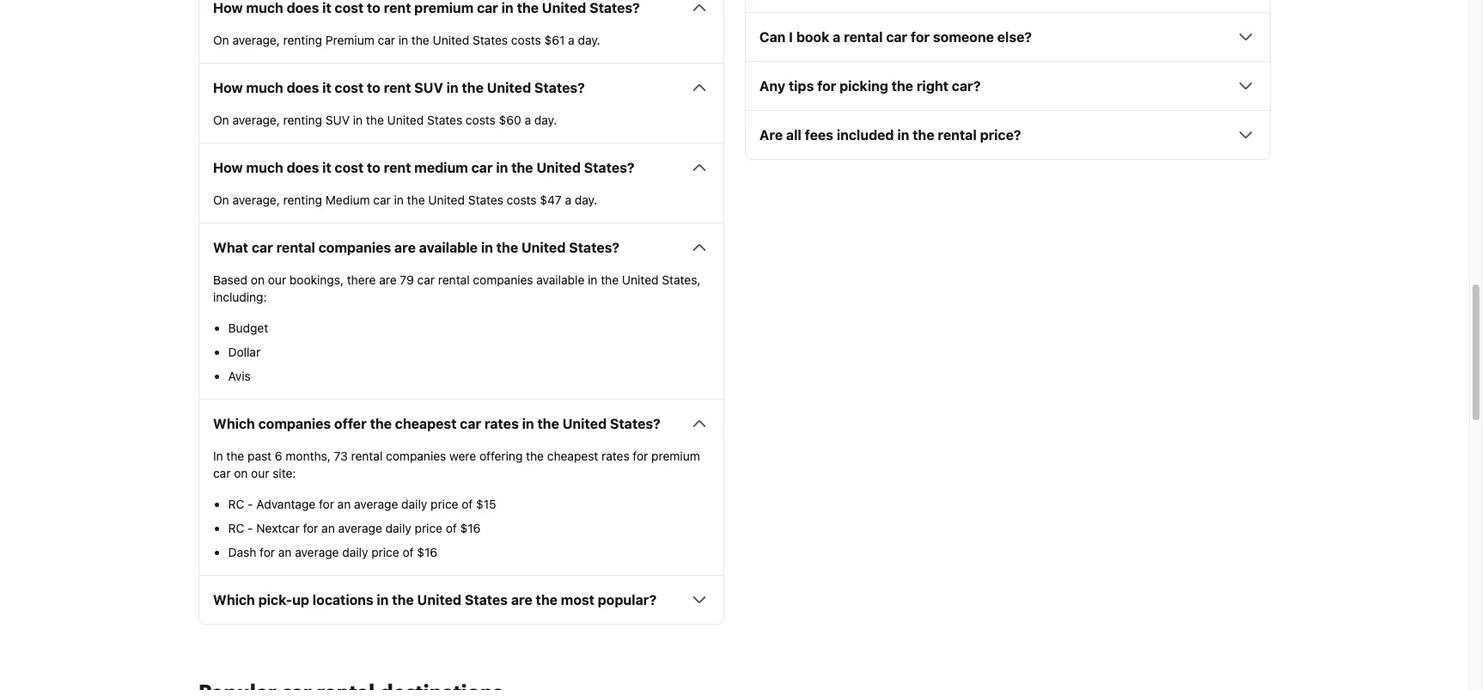 Task type: describe. For each thing, give the bounding box(es) containing it.
right
[[917, 78, 949, 94]]

were
[[450, 449, 476, 464]]

rates inside 'in the past 6 months, 73 rental companies were offering the cheapest rates for premium car on our site:'
[[602, 449, 630, 464]]

costs for medium
[[507, 193, 537, 207]]

how for how much does it cost to rent suv in the united states?
[[213, 80, 243, 96]]

are all fees included in the rental price? button
[[760, 125, 1257, 146]]

available inside dropdown button
[[419, 240, 478, 256]]

does for how much does it cost to rent suv in the united states?
[[287, 80, 319, 96]]

what car rental companies are available in the united states?
[[213, 240, 620, 256]]

of for $16
[[446, 521, 457, 536]]

average for advantage
[[354, 497, 398, 512]]

to for suv
[[367, 80, 381, 96]]

rc for rc - nextcar for an average daily price of $16
[[228, 521, 244, 536]]

in inside which companies offer the cheapest car rates  in the united states? 'dropdown button'
[[522, 416, 534, 432]]

our inside based on our bookings, there are 79 car rental companies available in the united states, including:
[[268, 273, 286, 287]]

2 vertical spatial an
[[278, 545, 292, 560]]

all
[[787, 127, 802, 143]]

price for $16
[[415, 521, 443, 536]]

how for how much does it cost to rent medium car in the united states?
[[213, 160, 243, 176]]

any tips for picking the right car?
[[760, 78, 981, 94]]

united inside based on our bookings, there are 79 car rental companies available in the united states, including:
[[622, 273, 659, 287]]

car?
[[952, 78, 981, 94]]

does for how much does it cost to rent medium car in the united states?
[[287, 160, 319, 176]]

for inside dropdown button
[[911, 29, 930, 45]]

in inside how much does it cost to rent medium car in the united states? dropdown button
[[496, 160, 508, 176]]

most
[[561, 593, 595, 608]]

on for how much does it cost to rent medium car in the united states?
[[213, 193, 229, 207]]

are inside based on our bookings, there are 79 car rental companies available in the united states, including:
[[379, 273, 397, 287]]

i
[[789, 29, 794, 45]]

are
[[760, 127, 783, 143]]

for inside 'in the past 6 months, 73 rental companies were offering the cheapest rates for premium car on our site:'
[[633, 449, 649, 464]]

any tips for picking the right car? button
[[760, 76, 1257, 97]]

there
[[347, 273, 376, 287]]

how much does it cost to rent premium car in the united states?
[[213, 0, 640, 16]]

a inside dropdown button
[[833, 29, 841, 45]]

6
[[275, 449, 283, 464]]

car inside 'in the past 6 months, 73 rental companies were offering the cheapest rates for premium car on our site:'
[[213, 466, 231, 481]]

the inside what car rental companies are available in the united states? dropdown button
[[497, 240, 518, 256]]

in inside what car rental companies are available in the united states? dropdown button
[[481, 240, 493, 256]]

much for how much does it cost to rent suv in the united states?
[[246, 80, 283, 96]]

how much does it cost to rent suv in the united states? button
[[213, 78, 710, 98]]

based on our bookings, there are 79 car rental companies available in the united states, including:
[[213, 273, 701, 305]]

site:
[[273, 466, 296, 481]]

$61
[[545, 33, 565, 48]]

dash for an average daily price of $16
[[228, 545, 438, 560]]

in the past 6 months, 73 rental companies were offering the cheapest rates for premium car on our site:
[[213, 449, 700, 481]]

car inside based on our bookings, there are 79 car rental companies available in the united states, including:
[[418, 273, 435, 287]]

does for how much does it cost to rent premium car in the united states?
[[287, 0, 319, 16]]

cheapest inside 'in the past 6 months, 73 rental companies were offering the cheapest rates for premium car on our site:'
[[547, 449, 599, 464]]

what
[[213, 240, 249, 256]]

much for how much does it cost to rent premium car in the united states?
[[246, 0, 283, 16]]

dash
[[228, 545, 257, 560]]

on for how much does it cost to rent premium car in the united states?
[[213, 33, 229, 48]]

2 vertical spatial average
[[295, 545, 339, 560]]

2 vertical spatial daily
[[342, 545, 368, 560]]

1 vertical spatial suv
[[326, 113, 350, 127]]

in inside are all fees included in the rental price? dropdown button
[[898, 127, 910, 143]]

states inside dropdown button
[[465, 593, 508, 608]]

fees
[[805, 127, 834, 143]]

on inside based on our bookings, there are 79 car rental companies available in the united states, including:
[[251, 273, 265, 287]]

nextcar
[[257, 521, 300, 536]]

can i book a rental car for someone else?
[[760, 29, 1033, 45]]

on average, renting medium car in the united states costs $47 a day.
[[213, 193, 598, 207]]

0 horizontal spatial of
[[403, 545, 414, 560]]

advantage
[[257, 497, 316, 512]]

$15
[[476, 497, 497, 512]]

- for advantage
[[248, 497, 253, 512]]

are all fees included in the rental price?
[[760, 127, 1022, 143]]

2 vertical spatial price
[[372, 545, 399, 560]]

car inside what car rental companies are available in the united states? dropdown button
[[252, 240, 273, 256]]

cost for premium
[[335, 0, 364, 16]]

daily for $16
[[386, 521, 412, 536]]

how much does it cost to rent premium car in the united states? button
[[213, 0, 710, 18]]

any
[[760, 78, 786, 94]]

rental inside dropdown button
[[844, 29, 883, 45]]

in inside how much does it cost to rent premium car in the united states? 'dropdown button'
[[502, 0, 514, 16]]

states,
[[662, 273, 701, 287]]

how much does it cost to rent medium car in the united states? button
[[213, 158, 710, 178]]

a right the $61
[[568, 33, 575, 48]]

the inside how much does it cost to rent medium car in the united states? dropdown button
[[512, 160, 534, 176]]

cheapest inside 'dropdown button'
[[395, 416, 457, 432]]

cost for medium
[[335, 160, 364, 176]]

day. for how much does it cost to rent medium car in the united states?
[[575, 193, 598, 207]]

rent for premium
[[384, 0, 411, 16]]

the inside any tips for picking the right car? dropdown button
[[892, 78, 914, 94]]

someone
[[934, 29, 995, 45]]

can
[[760, 29, 786, 45]]

in inside 'how much does it cost to rent suv in the united states?' dropdown button
[[447, 80, 459, 96]]

average for nextcar
[[338, 521, 382, 536]]

else?
[[998, 29, 1033, 45]]

1 vertical spatial day.
[[535, 113, 557, 127]]

price for $15
[[431, 497, 459, 512]]

rates inside 'dropdown button'
[[485, 416, 519, 432]]

medium
[[415, 160, 468, 176]]

car inside how much does it cost to rent premium car in the united states? 'dropdown button'
[[477, 0, 499, 16]]

it for premium
[[322, 0, 332, 16]]

which companies offer the cheapest car rates  in the united states? button
[[213, 414, 710, 434]]

it for medium
[[322, 160, 332, 176]]

to for medium
[[367, 160, 381, 176]]

based
[[213, 273, 248, 287]]

offer
[[334, 416, 367, 432]]

which for which companies offer the cheapest car rates  in the united states?
[[213, 416, 255, 432]]

bookings,
[[290, 273, 344, 287]]

rc - advantage for an average daily price of $15
[[228, 497, 497, 512]]

months,
[[286, 449, 331, 464]]

daily for $15
[[402, 497, 428, 512]]

available inside based on our bookings, there are 79 car rental companies available in the united states, including:
[[537, 273, 585, 287]]

avis
[[228, 369, 251, 384]]

- for nextcar
[[248, 521, 253, 536]]



Task type: vqa. For each thing, say whether or not it's contained in the screenshot.
left property
no



Task type: locate. For each thing, give the bounding box(es) containing it.
0 vertical spatial rent
[[384, 0, 411, 16]]

an
[[338, 497, 351, 512], [322, 521, 335, 536], [278, 545, 292, 560]]

rental down what car rental companies are available in the united states? dropdown button
[[438, 273, 470, 287]]

average,
[[233, 33, 280, 48], [233, 113, 280, 127], [233, 193, 280, 207]]

cost
[[335, 0, 364, 16], [335, 80, 364, 96], [335, 160, 364, 176]]

rc - nextcar for an average daily price of $16
[[228, 521, 481, 536]]

book
[[797, 29, 830, 45]]

can i book a rental car for someone else? button
[[760, 27, 1257, 48]]

1 average, from the top
[[233, 33, 280, 48]]

pick-
[[258, 593, 292, 608]]

1 vertical spatial rates
[[602, 449, 630, 464]]

on down the past
[[234, 466, 248, 481]]

-
[[248, 497, 253, 512], [248, 521, 253, 536]]

premium
[[415, 0, 474, 16], [652, 449, 700, 464]]

picking
[[840, 78, 889, 94]]

the inside are all fees included in the rental price? dropdown button
[[913, 127, 935, 143]]

our inside 'in the past 6 months, 73 rental companies were offering the cheapest rates for premium car on our site:'
[[251, 466, 270, 481]]

1 vertical spatial it
[[322, 80, 332, 96]]

2 horizontal spatial of
[[462, 497, 473, 512]]

1 renting from the top
[[283, 33, 322, 48]]

0 vertical spatial available
[[419, 240, 478, 256]]

cost up medium
[[335, 160, 364, 176]]

car down in
[[213, 466, 231, 481]]

rc
[[228, 497, 244, 512], [228, 521, 244, 536]]

2 which from the top
[[213, 593, 255, 608]]

0 horizontal spatial cheapest
[[395, 416, 457, 432]]

- up dash
[[248, 521, 253, 536]]

cost down 'premium'
[[335, 80, 364, 96]]

rental
[[844, 29, 883, 45], [938, 127, 977, 143], [276, 240, 315, 256], [438, 273, 470, 287], [351, 449, 383, 464]]

2 vertical spatial average,
[[233, 193, 280, 207]]

are left most
[[511, 593, 533, 608]]

3 average, from the top
[[233, 193, 280, 207]]

average, for how much does it cost to rent medium car in the united states?
[[233, 193, 280, 207]]

2 vertical spatial on
[[213, 193, 229, 207]]

an up dash for an average daily price of $16
[[322, 521, 335, 536]]

dollar
[[228, 345, 261, 360]]

0 vertical spatial premium
[[415, 0, 474, 16]]

0 vertical spatial how
[[213, 0, 243, 16]]

1 horizontal spatial premium
[[652, 449, 700, 464]]

3 to from the top
[[367, 160, 381, 176]]

0 vertical spatial renting
[[283, 33, 322, 48]]

to inside how much does it cost to rent medium car in the united states? dropdown button
[[367, 160, 381, 176]]

2 on from the top
[[213, 113, 229, 127]]

are
[[395, 240, 416, 256], [379, 273, 397, 287], [511, 593, 533, 608]]

car inside which companies offer the cheapest car rates  in the united states? 'dropdown button'
[[460, 416, 482, 432]]

3 on from the top
[[213, 193, 229, 207]]

costs left '$60'
[[466, 113, 496, 127]]

companies down what car rental companies are available in the united states? dropdown button
[[473, 273, 533, 287]]

a
[[833, 29, 841, 45], [568, 33, 575, 48], [525, 113, 531, 127], [565, 193, 572, 207]]

a right $47
[[565, 193, 572, 207]]

on up including:
[[251, 273, 265, 287]]

1 horizontal spatial suv
[[415, 80, 443, 96]]

2 average, from the top
[[233, 113, 280, 127]]

much for how much does it cost to rent medium car in the united states?
[[246, 160, 283, 176]]

$16 up which pick-up locations in the united states are the most popular?
[[417, 545, 438, 560]]

2 it from the top
[[322, 80, 332, 96]]

which pick-up locations in the united states are the most popular? button
[[213, 590, 710, 611]]

0 horizontal spatial premium
[[415, 0, 474, 16]]

which for which pick-up locations in the united states are the most popular?
[[213, 593, 255, 608]]

0 vertical spatial rates
[[485, 416, 519, 432]]

much
[[246, 0, 283, 16], [246, 80, 283, 96], [246, 160, 283, 176]]

2 vertical spatial to
[[367, 160, 381, 176]]

which inside which pick-up locations in the united states are the most popular? dropdown button
[[213, 593, 255, 608]]

companies inside 'dropdown button'
[[258, 416, 331, 432]]

$60
[[499, 113, 522, 127]]

1 vertical spatial average
[[338, 521, 382, 536]]

it up medium
[[322, 160, 332, 176]]

included
[[837, 127, 895, 143]]

companies inside based on our bookings, there are 79 car rental companies available in the united states, including:
[[473, 273, 533, 287]]

how
[[213, 0, 243, 16], [213, 80, 243, 96], [213, 160, 243, 176]]

2 rc from the top
[[228, 521, 244, 536]]

2 how from the top
[[213, 80, 243, 96]]

united
[[542, 0, 587, 16], [433, 33, 470, 48], [487, 80, 531, 96], [387, 113, 424, 127], [537, 160, 581, 176], [428, 193, 465, 207], [522, 240, 566, 256], [622, 273, 659, 287], [563, 416, 607, 432], [417, 593, 462, 608]]

1 rc from the top
[[228, 497, 244, 512]]

how inside 'dropdown button'
[[213, 0, 243, 16]]

cost for suv
[[335, 80, 364, 96]]

available
[[419, 240, 478, 256], [537, 273, 585, 287]]

medium
[[326, 193, 370, 207]]

3 cost from the top
[[335, 160, 364, 176]]

2 to from the top
[[367, 80, 381, 96]]

1 vertical spatial costs
[[466, 113, 496, 127]]

rent for medium
[[384, 160, 411, 176]]

in inside based on our bookings, there are 79 car rental companies available in the united states, including:
[[588, 273, 598, 287]]

1 cost from the top
[[335, 0, 364, 16]]

1 horizontal spatial available
[[537, 273, 585, 287]]

2 vertical spatial much
[[246, 160, 283, 176]]

states?
[[590, 0, 640, 16], [535, 80, 585, 96], [584, 160, 635, 176], [569, 240, 620, 256], [610, 416, 661, 432]]

what car rental companies are available in the united states? button
[[213, 238, 710, 258]]

tips
[[789, 78, 814, 94]]

rental right '73'
[[351, 449, 383, 464]]

1 vertical spatial rent
[[384, 80, 411, 96]]

0 vertical spatial are
[[395, 240, 416, 256]]

premium
[[326, 33, 375, 48]]

rental up "picking"
[[844, 29, 883, 45]]

2 does from the top
[[287, 80, 319, 96]]

up
[[292, 593, 309, 608]]

0 vertical spatial which
[[213, 416, 255, 432]]

0 vertical spatial costs
[[511, 33, 541, 48]]

$47
[[540, 193, 562, 207]]

1 to from the top
[[367, 0, 381, 16]]

0 vertical spatial on
[[213, 33, 229, 48]]

which left pick-
[[213, 593, 255, 608]]

0 vertical spatial does
[[287, 0, 319, 16]]

2 vertical spatial rent
[[384, 160, 411, 176]]

price
[[431, 497, 459, 512], [415, 521, 443, 536], [372, 545, 399, 560]]

our left bookings,
[[268, 273, 286, 287]]

car inside can i book a rental car for someone else? dropdown button
[[887, 29, 908, 45]]

it down 'premium'
[[322, 80, 332, 96]]

1 vertical spatial which
[[213, 593, 255, 608]]

which companies offer the cheapest car rates  in the united states?
[[213, 416, 661, 432]]

0 vertical spatial an
[[338, 497, 351, 512]]

1 how from the top
[[213, 0, 243, 16]]

1 much from the top
[[246, 0, 283, 16]]

day. for how much does it cost to rent premium car in the united states?
[[578, 33, 601, 48]]

0 vertical spatial day.
[[578, 33, 601, 48]]

1 vertical spatial available
[[537, 273, 585, 287]]

0 vertical spatial it
[[322, 0, 332, 16]]

car up 'how much does it cost to rent suv in the united states?' dropdown button
[[477, 0, 499, 16]]

0 vertical spatial average
[[354, 497, 398, 512]]

an for nextcar
[[322, 521, 335, 536]]

cheapest up were
[[395, 416, 457, 432]]

0 horizontal spatial $16
[[417, 545, 438, 560]]

an for advantage
[[338, 497, 351, 512]]

including:
[[213, 290, 267, 305]]

costs for premium
[[511, 33, 541, 48]]

how for how much does it cost to rent premium car in the united states?
[[213, 0, 243, 16]]

0 horizontal spatial an
[[278, 545, 292, 560]]

for
[[911, 29, 930, 45], [818, 78, 837, 94], [633, 449, 649, 464], [319, 497, 334, 512], [303, 521, 318, 536], [260, 545, 275, 560]]

which
[[213, 416, 255, 432], [213, 593, 255, 608]]

car up were
[[460, 416, 482, 432]]

rental inside based on our bookings, there are 79 car rental companies available in the united states, including:
[[438, 273, 470, 287]]

2 cost from the top
[[335, 80, 364, 96]]

cost inside how much does it cost to rent premium car in the united states? 'dropdown button'
[[335, 0, 364, 16]]

does
[[287, 0, 319, 16], [287, 80, 319, 96], [287, 160, 319, 176]]

1 does from the top
[[287, 0, 319, 16]]

0 vertical spatial suv
[[415, 80, 443, 96]]

cost up 'premium'
[[335, 0, 364, 16]]

3 it from the top
[[322, 160, 332, 176]]

0 vertical spatial on
[[251, 273, 265, 287]]

car up any tips for picking the right car?
[[887, 29, 908, 45]]

0 vertical spatial cheapest
[[395, 416, 457, 432]]

in inside which pick-up locations in the united states are the most popular? dropdown button
[[377, 593, 389, 608]]

the inside how much does it cost to rent premium car in the united states? 'dropdown button'
[[517, 0, 539, 16]]

1 vertical spatial much
[[246, 80, 283, 96]]

which inside which companies offer the cheapest car rates  in the united states? 'dropdown button'
[[213, 416, 255, 432]]

on
[[251, 273, 265, 287], [234, 466, 248, 481]]

how much does it cost to rent suv in the united states?
[[213, 80, 585, 96]]

renting for how much does it cost to rent premium car in the united states?
[[283, 33, 322, 48]]

rent for suv
[[384, 80, 411, 96]]

rental left price?
[[938, 127, 977, 143]]

companies inside 'in the past 6 months, 73 rental companies were offering the cheapest rates for premium car on our site:'
[[386, 449, 446, 464]]

costs left $47
[[507, 193, 537, 207]]

on average, renting suv in the united states costs $60 a day.
[[213, 113, 557, 127]]

1 vertical spatial price
[[415, 521, 443, 536]]

average
[[354, 497, 398, 512], [338, 521, 382, 536], [295, 545, 339, 560]]

1 horizontal spatial an
[[322, 521, 335, 536]]

to inside how much does it cost to rent premium car in the united states? 'dropdown button'
[[367, 0, 381, 16]]

0 horizontal spatial suv
[[326, 113, 350, 127]]

73
[[334, 449, 348, 464]]

the inside based on our bookings, there are 79 car rental companies available in the united states, including:
[[601, 273, 619, 287]]

0 vertical spatial -
[[248, 497, 253, 512]]

2 horizontal spatial an
[[338, 497, 351, 512]]

companies up the months,
[[258, 416, 331, 432]]

2 rent from the top
[[384, 80, 411, 96]]

1 vertical spatial -
[[248, 521, 253, 536]]

day. right $47
[[575, 193, 598, 207]]

0 horizontal spatial on
[[234, 466, 248, 481]]

to up 'premium'
[[367, 0, 381, 16]]

1 vertical spatial an
[[322, 521, 335, 536]]

to
[[367, 0, 381, 16], [367, 80, 381, 96], [367, 160, 381, 176]]

popular?
[[598, 593, 657, 608]]

1 rent from the top
[[384, 0, 411, 16]]

available up based on our bookings, there are 79 car rental companies available in the united states, including: at the left of the page
[[419, 240, 478, 256]]

a right book
[[833, 29, 841, 45]]

3 does from the top
[[287, 160, 319, 176]]

1 vertical spatial does
[[287, 80, 319, 96]]

2 vertical spatial renting
[[283, 193, 322, 207]]

premium inside 'dropdown button'
[[415, 0, 474, 16]]

1 vertical spatial daily
[[386, 521, 412, 536]]

0 vertical spatial average,
[[233, 33, 280, 48]]

daily down rc - advantage for an average daily price of $15
[[386, 521, 412, 536]]

2 vertical spatial of
[[403, 545, 414, 560]]

car right 79
[[418, 273, 435, 287]]

car inside how much does it cost to rent medium car in the united states? dropdown button
[[472, 160, 493, 176]]

1 vertical spatial cost
[[335, 80, 364, 96]]

1 which from the top
[[213, 416, 255, 432]]

offering
[[480, 449, 523, 464]]

average up rc - nextcar for an average daily price of $16
[[354, 497, 398, 512]]

1 horizontal spatial rates
[[602, 449, 630, 464]]

1 vertical spatial on
[[213, 113, 229, 127]]

on inside 'in the past 6 months, 73 rental companies were offering the cheapest rates for premium car on our site:'
[[234, 466, 248, 481]]

to up medium
[[367, 160, 381, 176]]

suv
[[415, 80, 443, 96], [326, 113, 350, 127]]

costs
[[511, 33, 541, 48], [466, 113, 496, 127], [507, 193, 537, 207]]

premium inside 'in the past 6 months, 73 rental companies were offering the cheapest rates for premium car on our site:'
[[652, 449, 700, 464]]

past
[[248, 449, 272, 464]]

rent up on average, renting suv in the united states costs $60 a day.
[[384, 80, 411, 96]]

0 vertical spatial our
[[268, 273, 286, 287]]

day.
[[578, 33, 601, 48], [535, 113, 557, 127], [575, 193, 598, 207]]

3 how from the top
[[213, 160, 243, 176]]

1 vertical spatial are
[[379, 273, 397, 287]]

a right '$60'
[[525, 113, 531, 127]]

3 much from the top
[[246, 160, 283, 176]]

0 vertical spatial of
[[462, 497, 473, 512]]

2 vertical spatial cost
[[335, 160, 364, 176]]

rent inside 'dropdown button'
[[384, 0, 411, 16]]

daily
[[402, 497, 428, 512], [386, 521, 412, 536], [342, 545, 368, 560]]

1 vertical spatial of
[[446, 521, 457, 536]]

1 it from the top
[[322, 0, 332, 16]]

to inside 'how much does it cost to rent suv in the united states?' dropdown button
[[367, 80, 381, 96]]

$16
[[460, 521, 481, 536], [417, 545, 438, 560]]

rc for rc - advantage for an average daily price of $15
[[228, 497, 244, 512]]

0 horizontal spatial available
[[419, 240, 478, 256]]

3 renting from the top
[[283, 193, 322, 207]]

on
[[213, 33, 229, 48], [213, 113, 229, 127], [213, 193, 229, 207]]

does inside 'dropdown button'
[[287, 0, 319, 16]]

of down 'in the past 6 months, 73 rental companies were offering the cheapest rates for premium car on our site:'
[[446, 521, 457, 536]]

cost inside 'how much does it cost to rent suv in the united states?' dropdown button
[[335, 80, 364, 96]]

the inside 'how much does it cost to rent suv in the united states?' dropdown button
[[462, 80, 484, 96]]

to for premium
[[367, 0, 381, 16]]

0 vertical spatial much
[[246, 0, 283, 16]]

average down rc - advantage for an average daily price of $15
[[338, 521, 382, 536]]

1 vertical spatial average,
[[233, 113, 280, 127]]

the
[[517, 0, 539, 16], [412, 33, 430, 48], [892, 78, 914, 94], [462, 80, 484, 96], [366, 113, 384, 127], [913, 127, 935, 143], [512, 160, 534, 176], [407, 193, 425, 207], [497, 240, 518, 256], [601, 273, 619, 287], [370, 416, 392, 432], [538, 416, 560, 432], [226, 449, 244, 464], [526, 449, 544, 464], [392, 593, 414, 608], [536, 593, 558, 608]]

3 rent from the top
[[384, 160, 411, 176]]

cheapest right offering
[[547, 449, 599, 464]]

costs left the $61
[[511, 33, 541, 48]]

1 vertical spatial renting
[[283, 113, 322, 127]]

2 - from the top
[[248, 521, 253, 536]]

2 vertical spatial are
[[511, 593, 533, 608]]

average, for how much does it cost to rent premium car in the united states?
[[233, 33, 280, 48]]

renting for how much does it cost to rent medium car in the united states?
[[283, 193, 322, 207]]

1 horizontal spatial cheapest
[[547, 449, 599, 464]]

locations
[[313, 593, 374, 608]]

are left 79
[[379, 273, 397, 287]]

2 renting from the top
[[283, 113, 322, 127]]

1 on from the top
[[213, 33, 229, 48]]

it up 'premium'
[[322, 0, 332, 16]]

car right 'premium'
[[378, 33, 395, 48]]

0 vertical spatial cost
[[335, 0, 364, 16]]

our
[[268, 273, 286, 287], [251, 466, 270, 481]]

price?
[[981, 127, 1022, 143]]

0 vertical spatial rc
[[228, 497, 244, 512]]

1 vertical spatial how
[[213, 80, 243, 96]]

2 much from the top
[[246, 80, 283, 96]]

day. right '$60'
[[535, 113, 557, 127]]

our down the past
[[251, 466, 270, 481]]

of up which pick-up locations in the united states are the most popular?
[[403, 545, 414, 560]]

daily down 'in the past 6 months, 73 rental companies were offering the cheapest rates for premium car on our site:'
[[402, 497, 428, 512]]

an up rc - nextcar for an average daily price of $16
[[338, 497, 351, 512]]

on average, renting premium car in the united states costs $61 a day.
[[213, 33, 601, 48]]

how much does it cost to rent medium car in the united states?
[[213, 160, 635, 176]]

suv down how much does it cost to rent suv in the united states?
[[326, 113, 350, 127]]

1 vertical spatial premium
[[652, 449, 700, 464]]

companies up there
[[319, 240, 391, 256]]

much inside 'dropdown button'
[[246, 0, 283, 16]]

0 vertical spatial $16
[[460, 521, 481, 536]]

which pick-up locations in the united states are the most popular?
[[213, 593, 657, 608]]

renting
[[283, 33, 322, 48], [283, 113, 322, 127], [283, 193, 322, 207]]

available down $47
[[537, 273, 585, 287]]

rent up the on average, renting medium car in the united states costs $47 a day.
[[384, 160, 411, 176]]

suv down on average, renting premium car in the united states costs $61 a day.
[[415, 80, 443, 96]]

on for how much does it cost to rent suv in the united states?
[[213, 113, 229, 127]]

- left advantage
[[248, 497, 253, 512]]

daily down rc - nextcar for an average daily price of $16
[[342, 545, 368, 560]]

average down rc - nextcar for an average daily price of $16
[[295, 545, 339, 560]]

0 vertical spatial price
[[431, 497, 459, 512]]

suv inside dropdown button
[[415, 80, 443, 96]]

2 vertical spatial how
[[213, 160, 243, 176]]

budget
[[228, 321, 268, 336]]

0 vertical spatial daily
[[402, 497, 428, 512]]

1 vertical spatial rc
[[228, 521, 244, 536]]

which up in
[[213, 416, 255, 432]]

0 vertical spatial to
[[367, 0, 381, 16]]

companies inside dropdown button
[[319, 240, 391, 256]]

are up 79
[[395, 240, 416, 256]]

car right "medium"
[[472, 160, 493, 176]]

2 vertical spatial does
[[287, 160, 319, 176]]

it for suv
[[322, 80, 332, 96]]

renting for how much does it cost to rent suv in the united states?
[[283, 113, 322, 127]]

1 horizontal spatial of
[[446, 521, 457, 536]]

to up on average, renting suv in the united states costs $60 a day.
[[367, 80, 381, 96]]

it inside 'dropdown button'
[[322, 0, 332, 16]]

1 vertical spatial our
[[251, 466, 270, 481]]

1 vertical spatial to
[[367, 80, 381, 96]]

car right medium
[[373, 193, 391, 207]]

for inside dropdown button
[[818, 78, 837, 94]]

of left $15
[[462, 497, 473, 512]]

2 vertical spatial it
[[322, 160, 332, 176]]

1 horizontal spatial on
[[251, 273, 265, 287]]

2 vertical spatial day.
[[575, 193, 598, 207]]

$16 down $15
[[460, 521, 481, 536]]

it
[[322, 0, 332, 16], [322, 80, 332, 96], [322, 160, 332, 176]]

an down nextcar
[[278, 545, 292, 560]]

companies down which companies offer the cheapest car rates  in the united states?
[[386, 449, 446, 464]]

car
[[477, 0, 499, 16], [887, 29, 908, 45], [378, 33, 395, 48], [472, 160, 493, 176], [373, 193, 391, 207], [252, 240, 273, 256], [418, 273, 435, 287], [460, 416, 482, 432], [213, 466, 231, 481]]

cost inside how much does it cost to rent medium car in the united states? dropdown button
[[335, 160, 364, 176]]

rent up on average, renting premium car in the united states costs $61 a day.
[[384, 0, 411, 16]]

1 vertical spatial $16
[[417, 545, 438, 560]]

2 vertical spatial costs
[[507, 193, 537, 207]]

average, for how much does it cost to rent suv in the united states?
[[233, 113, 280, 127]]

in
[[213, 449, 223, 464]]

rental up bookings,
[[276, 240, 315, 256]]

day. right the $61
[[578, 33, 601, 48]]

1 - from the top
[[248, 497, 253, 512]]

car right what
[[252, 240, 273, 256]]

1 horizontal spatial $16
[[460, 521, 481, 536]]

of for $15
[[462, 497, 473, 512]]

0 horizontal spatial rates
[[485, 416, 519, 432]]

rental inside 'in the past 6 months, 73 rental companies were offering the cheapest rates for premium car on our site:'
[[351, 449, 383, 464]]

79
[[400, 273, 414, 287]]

1 vertical spatial on
[[234, 466, 248, 481]]

1 vertical spatial cheapest
[[547, 449, 599, 464]]



